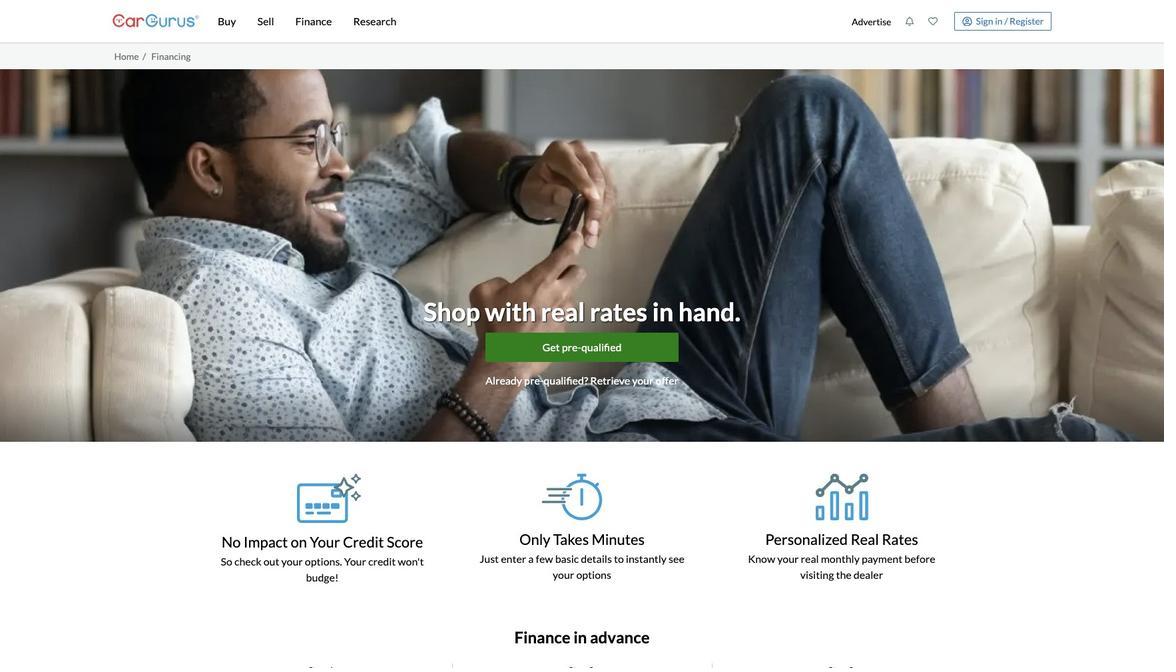 Task type: locate. For each thing, give the bounding box(es) containing it.
menu
[[845, 3, 1052, 40]]

your
[[632, 374, 654, 387], [778, 553, 799, 565], [281, 555, 303, 568], [553, 569, 574, 581]]

your left offer at the right
[[632, 374, 654, 387]]

details
[[581, 553, 612, 565]]

cargurus logo homepage link link
[[113, 2, 199, 40]]

instantly
[[626, 553, 667, 565]]

monthly
[[821, 553, 860, 565]]

in right rates
[[652, 296, 674, 327]]

out
[[264, 555, 279, 568]]

0 vertical spatial pre-
[[562, 341, 581, 353]]

score
[[387, 533, 423, 551]]

real
[[541, 296, 585, 327], [801, 553, 819, 565]]

just
[[480, 553, 499, 565]]

in right sign
[[995, 15, 1003, 26]]

budge!
[[306, 571, 339, 584]]

real inside personalized real rates know your real monthly payment before visiting the dealer
[[801, 553, 819, 565]]

1 horizontal spatial /
[[1005, 15, 1008, 26]]

pre- right already
[[524, 374, 544, 387]]

user icon image
[[963, 16, 973, 26]]

pre- inside button
[[562, 341, 581, 353]]

minutes
[[592, 531, 645, 549]]

1 horizontal spatial in
[[652, 296, 674, 327]]

menu bar
[[199, 0, 845, 43]]

1 horizontal spatial your
[[344, 555, 366, 568]]

real up get
[[541, 296, 585, 327]]

your down basic
[[553, 569, 574, 581]]

sell
[[257, 15, 274, 27]]

only
[[520, 531, 551, 549]]

2 horizontal spatial in
[[995, 15, 1003, 26]]

advertise link
[[845, 3, 898, 40]]

1 vertical spatial pre-
[[524, 374, 544, 387]]

personalized real rates know your real monthly payment before visiting the dealer
[[748, 531, 936, 581]]

home
[[114, 50, 139, 62]]

/ left register
[[1005, 15, 1008, 26]]

1 horizontal spatial pre-
[[562, 341, 581, 353]]

advertise
[[852, 16, 891, 27]]

financing
[[151, 50, 191, 62]]

your right know
[[778, 553, 799, 565]]

0 horizontal spatial real
[[541, 296, 585, 327]]

basic
[[555, 553, 579, 565]]

shop with real rates in hand image
[[0, 69, 1164, 442]]

buy
[[218, 15, 236, 27]]

finance for finance in advance
[[515, 628, 571, 647]]

open notifications image
[[905, 17, 915, 26]]

won't
[[398, 555, 424, 568]]

real
[[851, 531, 879, 549]]

/ right home
[[143, 50, 146, 62]]

shop
[[424, 296, 480, 327]]

0 horizontal spatial finance
[[295, 15, 332, 27]]

menu containing sign in / register
[[845, 3, 1052, 40]]

in inside menu
[[995, 15, 1003, 26]]

in for advance
[[574, 628, 587, 647]]

know
[[748, 553, 775, 565]]

/
[[1005, 15, 1008, 26], [143, 50, 146, 62]]

0 horizontal spatial pre-
[[524, 374, 544, 387]]

in
[[995, 15, 1003, 26], [652, 296, 674, 327], [574, 628, 587, 647]]

credit
[[368, 555, 396, 568]]

rates
[[882, 531, 918, 549]]

so
[[221, 555, 232, 568]]

1 horizontal spatial real
[[801, 553, 819, 565]]

0 vertical spatial /
[[1005, 15, 1008, 26]]

2 vertical spatial in
[[574, 628, 587, 647]]

in left advance on the bottom
[[574, 628, 587, 647]]

sign in / register link
[[954, 12, 1052, 31]]

0 vertical spatial real
[[541, 296, 585, 327]]

offer
[[656, 374, 679, 387]]

impact
[[244, 533, 288, 551]]

the
[[836, 569, 852, 581]]

1 vertical spatial real
[[801, 553, 819, 565]]

research button
[[343, 0, 407, 43]]

0 horizontal spatial in
[[574, 628, 587, 647]]

buy button
[[207, 0, 247, 43]]

1 vertical spatial finance
[[515, 628, 571, 647]]

few
[[536, 553, 553, 565]]

pre- right get
[[562, 341, 581, 353]]

0 vertical spatial in
[[995, 15, 1003, 26]]

your up the options.
[[310, 533, 340, 551]]

your inside only takes minutes just enter a few basic details to instantly see your options
[[553, 569, 574, 581]]

advance
[[590, 628, 650, 647]]

your
[[310, 533, 340, 551], [344, 555, 366, 568]]

finance inside popup button
[[295, 15, 332, 27]]

real up visiting
[[801, 553, 819, 565]]

only takes minutes just enter a few basic details to instantly see your options
[[480, 531, 685, 581]]

register
[[1010, 15, 1044, 26]]

your down the "credit"
[[344, 555, 366, 568]]

0 vertical spatial your
[[310, 533, 340, 551]]

enter
[[501, 553, 526, 565]]

no impact on your credit score so check out your options. your credit won't budge!
[[221, 533, 424, 584]]

finance
[[295, 15, 332, 27], [515, 628, 571, 647]]

1 vertical spatial your
[[344, 555, 366, 568]]

1 horizontal spatial finance
[[515, 628, 571, 647]]

0 horizontal spatial your
[[310, 533, 340, 551]]

1 vertical spatial /
[[143, 50, 146, 62]]

0 vertical spatial finance
[[295, 15, 332, 27]]

check
[[234, 555, 262, 568]]

qualified?
[[544, 374, 588, 387]]

home / financing
[[114, 50, 191, 62]]

pre-
[[562, 341, 581, 353], [524, 374, 544, 387]]

your right out on the bottom of the page
[[281, 555, 303, 568]]



Task type: describe. For each thing, give the bounding box(es) containing it.
in for /
[[995, 15, 1003, 26]]

qualified
[[581, 341, 622, 353]]

retrieve
[[590, 374, 630, 387]]

home link
[[114, 50, 139, 62]]

options
[[576, 569, 611, 581]]

0 horizontal spatial /
[[143, 50, 146, 62]]

already pre-qualified? retrieve your offer link
[[486, 373, 679, 389]]

options.
[[305, 555, 342, 568]]

takes
[[553, 531, 589, 549]]

personalized
[[765, 531, 848, 549]]

pre- for qualified
[[562, 341, 581, 353]]

before
[[905, 553, 936, 565]]

get pre-qualified button
[[486, 333, 679, 362]]

see
[[669, 553, 685, 565]]

to
[[614, 553, 624, 565]]

visiting
[[801, 569, 834, 581]]

sign
[[976, 15, 993, 26]]

your inside no impact on your credit score so check out your options. your credit won't budge!
[[281, 555, 303, 568]]

on
[[291, 533, 307, 551]]

shop with real rates in hand.
[[424, 296, 741, 327]]

credit
[[343, 533, 384, 551]]

already pre-qualified? retrieve your offer
[[486, 374, 679, 387]]

dealer
[[854, 569, 883, 581]]

finance for finance
[[295, 15, 332, 27]]

sign in / register
[[976, 15, 1044, 26]]

rates
[[590, 296, 648, 327]]

your inside personalized real rates know your real monthly payment before visiting the dealer
[[778, 553, 799, 565]]

sell button
[[247, 0, 285, 43]]

saved cars image
[[929, 17, 938, 26]]

finance in advance
[[515, 628, 650, 647]]

no
[[222, 533, 241, 551]]

a
[[528, 553, 534, 565]]

research
[[353, 15, 397, 27]]

get pre-qualified
[[543, 341, 622, 353]]

menu bar containing buy
[[199, 0, 845, 43]]

finance button
[[285, 0, 343, 43]]

pre- for qualified?
[[524, 374, 544, 387]]

get
[[543, 341, 560, 353]]

hand.
[[679, 296, 741, 327]]

with
[[485, 296, 536, 327]]

already
[[486, 374, 522, 387]]

cargurus logo homepage link image
[[113, 2, 199, 40]]

payment
[[862, 553, 903, 565]]

1 vertical spatial in
[[652, 296, 674, 327]]

/ inside menu
[[1005, 15, 1008, 26]]



Task type: vqa. For each thing, say whether or not it's contained in the screenshot.
Christian to the top
no



